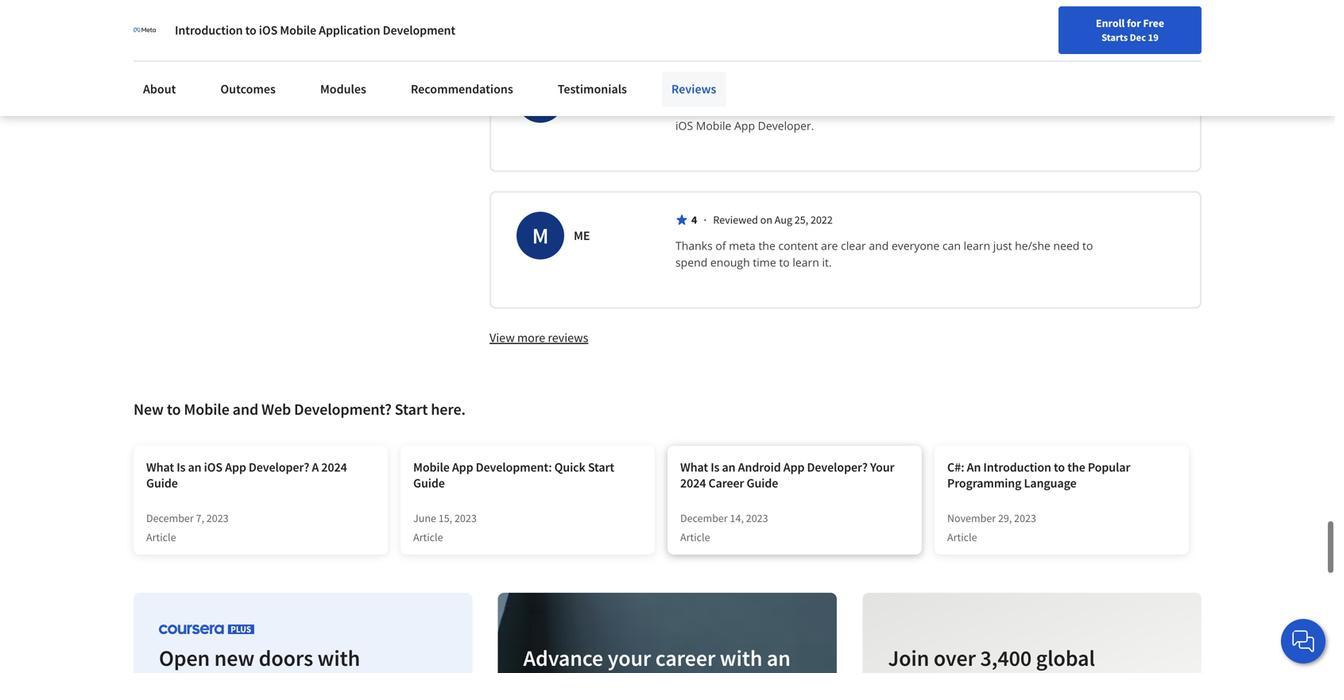 Task type: describe. For each thing, give the bounding box(es) containing it.
an inside what is an android app developer? your 2024 career guide
[[722, 459, 736, 475]]

application
[[319, 22, 380, 38]]

article for mobile app development: quick start guide
[[413, 530, 443, 544]]

nov
[[775, 76, 793, 90]]

article for what is an ios app developer? a 2024 guide
[[146, 530, 176, 544]]

new to mobile and web development? start here.
[[134, 399, 466, 419]]

degree
[[588, 673, 653, 673]]

meta image
[[134, 19, 156, 41]]

open
[[159, 644, 210, 672]]

what for what is an android app developer? your 2024 career guide
[[680, 459, 708, 475]]

what is an android app developer? your 2024 career guide
[[680, 459, 895, 491]]

enroll for free starts dec 19
[[1096, 16, 1164, 44]]

into
[[1028, 101, 1048, 116]]

thanks of meta the content are clear and everyone can learn just he/she need to spend enough time to learn it.
[[676, 238, 1096, 270]]

c#:
[[947, 459, 965, 475]]

career
[[656, 644, 716, 672]]

can
[[943, 238, 961, 253]]

dec
[[1130, 31, 1146, 44]]

ios inside very helpful and provides everything you need to start your journey into becoming an ios mobile app developer.
[[676, 118, 693, 133]]

reviews
[[548, 330, 588, 346]]

testimonials
[[558, 81, 627, 97]]

are
[[821, 238, 838, 253]]

a
[[312, 459, 319, 475]]

to right time at the top right
[[779, 255, 790, 270]]

is for guide
[[177, 459, 186, 475]]

join
[[888, 644, 929, 672]]

start
[[932, 101, 956, 116]]

2024 for what is an android app developer? your 2024 career guide
[[680, 475, 706, 491]]

mj
[[574, 91, 589, 107]]

2023 for android
[[746, 511, 768, 525]]

0 vertical spatial learn
[[964, 238, 990, 253]]

on for mj
[[760, 76, 773, 90]]

of
[[716, 238, 726, 253]]

and inside the thanks of meta the content are clear and everyone can learn just he/she need to spend enough time to learn it.
[[869, 238, 889, 253]]

helpful
[[700, 101, 737, 116]]

outcomes link
[[211, 72, 285, 107]]

view more reviews link
[[490, 329, 588, 346]]

development?
[[294, 399, 392, 419]]

with for doors
[[318, 644, 360, 672]]

recommendations link
[[401, 72, 523, 107]]

to right new
[[167, 399, 181, 419]]

19
[[1148, 31, 1159, 44]]

need inside the thanks of meta the content are clear and everyone can learn just he/she need to spend enough time to learn it.
[[1054, 238, 1080, 253]]

english
[[1030, 18, 1069, 34]]

app inside what is an ios app developer? a 2024 guide
[[225, 459, 246, 475]]

2024 for what is an ios app developer? a 2024 guide
[[321, 459, 347, 475]]

you
[[868, 101, 887, 116]]

guide inside mobile app development: quick start guide
[[413, 475, 445, 491]]

29, inside november 29, 2023 article
[[998, 511, 1012, 525]]

with for career
[[720, 644, 763, 672]]

app inside what is an android app developer? your 2024 career guide
[[783, 459, 805, 475]]

0 horizontal spatial learn
[[793, 255, 819, 270]]

he/she
[[1015, 238, 1051, 253]]

0 vertical spatial start
[[395, 399, 428, 419]]

an
[[967, 459, 981, 475]]

testimonials link
[[548, 72, 637, 107]]

14,
[[730, 511, 744, 525]]

here.
[[431, 399, 466, 419]]

free
[[1143, 16, 1164, 30]]

view
[[490, 330, 515, 346]]

start inside mobile app development: quick start guide
[[588, 459, 614, 475]]

1 horizontal spatial ios
[[259, 22, 278, 38]]

15,
[[439, 511, 452, 525]]

reviewed for me
[[713, 212, 758, 227]]

new
[[134, 399, 164, 419]]

introduction to ios mobile application development
[[175, 22, 455, 38]]

content
[[779, 238, 818, 253]]

3
[[134, 19, 139, 34]]

1
[[134, 70, 139, 85]]

an inside what is an ios app developer? a 2024 guide
[[188, 459, 202, 475]]

just
[[993, 238, 1012, 253]]

3 stars
[[134, 19, 165, 34]]

an inside advance your career with an online degree
[[767, 644, 791, 672]]

mobile left the application
[[280, 22, 316, 38]]

development:
[[476, 459, 552, 475]]

clear
[[841, 238, 866, 253]]

popular
[[1088, 459, 1131, 475]]

to inside very helpful and provides everything you need to start your journey into becoming an ios mobile app developer.
[[919, 101, 929, 116]]

reviewed on nov 29, 2022
[[713, 76, 834, 90]]

that
[[995, 673, 1035, 673]]

to right he/she
[[1083, 238, 1093, 253]]

an inside very helpful and provides everything you need to start your journey into becoming an ios mobile app developer.
[[1105, 101, 1118, 116]]

7,
[[196, 511, 204, 525]]

need inside very helpful and provides everything you need to start your journey into becoming an ios mobile app developer.
[[890, 101, 916, 116]]

the inside c#: an introduction to the popular programming language
[[1068, 459, 1086, 475]]

on for me
[[760, 212, 773, 227]]

2023 for quick
[[455, 511, 477, 525]]

what for what is an ios app developer? a 2024 guide
[[146, 459, 174, 475]]

quick
[[554, 459, 586, 475]]

plus
[[248, 673, 289, 673]]

modules link
[[311, 72, 376, 107]]

3.42%
[[350, 19, 378, 33]]

is for career
[[711, 459, 720, 475]]

app inside very helpful and provides everything you need to start your journey into becoming an ios mobile app developer.
[[734, 118, 755, 133]]

enough
[[711, 255, 750, 270]]

advance your career with an online degree
[[524, 644, 791, 673]]

m
[[532, 222, 549, 249]]

over
[[934, 644, 976, 672]]

it.
[[822, 255, 832, 270]]

web
[[262, 399, 291, 419]]

1 star
[[134, 70, 160, 85]]

doors
[[259, 644, 313, 672]]

3,400
[[980, 644, 1032, 672]]



Task type: vqa. For each thing, say whether or not it's contained in the screenshot.


Task type: locate. For each thing, give the bounding box(es) containing it.
to left start
[[919, 101, 929, 116]]

mobile right new
[[184, 399, 230, 419]]

december left 7,
[[146, 511, 194, 525]]

ios
[[259, 22, 278, 38], [676, 118, 693, 133], [204, 459, 223, 475]]

coursera plus image
[[159, 624, 254, 634]]

november
[[947, 511, 996, 525]]

what inside what is an android app developer? your 2024 career guide
[[680, 459, 708, 475]]

2022 for mj
[[811, 76, 834, 90]]

1 vertical spatial need
[[1054, 238, 1080, 253]]

to inside c#: an introduction to the popular programming language
[[1054, 459, 1065, 475]]

4
[[692, 212, 697, 227]]

2 vertical spatial and
[[233, 399, 258, 419]]

start
[[395, 399, 428, 419], [588, 459, 614, 475]]

reviewed
[[713, 76, 758, 90], [713, 212, 758, 227]]

thanks
[[676, 238, 713, 253]]

2 is from the left
[[711, 459, 720, 475]]

provides
[[762, 101, 807, 116]]

2 guide from the left
[[413, 475, 445, 491]]

and
[[739, 101, 759, 116], [869, 238, 889, 253], [233, 399, 258, 419]]

0 vertical spatial and
[[739, 101, 759, 116]]

0 horizontal spatial developer?
[[249, 459, 309, 475]]

mobile down helpful
[[696, 118, 732, 133]]

is inside what is an android app developer? your 2024 career guide
[[711, 459, 720, 475]]

2 on from the top
[[760, 212, 773, 227]]

is left android
[[711, 459, 720, 475]]

2 reviewed from the top
[[713, 212, 758, 227]]

ios up 7,
[[204, 459, 223, 475]]

language
[[1024, 475, 1077, 491]]

1 december from the left
[[146, 511, 194, 525]]

about link
[[134, 72, 186, 107]]

introduction right an
[[984, 459, 1051, 475]]

global
[[1036, 644, 1095, 672]]

0 vertical spatial on
[[760, 76, 773, 90]]

guide up december 7, 2023 article at the bottom left of the page
[[146, 475, 178, 491]]

1 vertical spatial your
[[608, 644, 651, 672]]

article inside june 15, 2023 article
[[413, 530, 443, 544]]

december 7, 2023 article
[[146, 511, 229, 544]]

developer?
[[249, 459, 309, 475], [807, 459, 868, 475]]

0 vertical spatial 2022
[[811, 76, 834, 90]]

4 article from the left
[[947, 530, 977, 544]]

guide up 'june'
[[413, 475, 445, 491]]

1 vertical spatial start
[[588, 459, 614, 475]]

1 article from the left
[[146, 530, 176, 544]]

is
[[177, 459, 186, 475], [711, 459, 720, 475]]

2 article from the left
[[413, 530, 443, 544]]

2023 for to
[[1014, 511, 1036, 525]]

and inside very helpful and provides everything you need to start your journey into becoming an ios mobile app developer.
[[739, 101, 759, 116]]

everyone
[[892, 238, 940, 253]]

to up outcomes link
[[245, 22, 257, 38]]

1 horizontal spatial guide
[[413, 475, 445, 491]]

your up the degree
[[608, 644, 651, 672]]

the up time at the top right
[[759, 238, 776, 253]]

None search field
[[227, 10, 608, 42]]

0 horizontal spatial 29,
[[795, 76, 809, 90]]

on left 'aug'
[[760, 212, 773, 227]]

ios up outcomes
[[259, 22, 278, 38]]

developer? inside what is an android app developer? your 2024 career guide
[[807, 459, 868, 475]]

0 horizontal spatial your
[[608, 644, 651, 672]]

becoming
[[1051, 101, 1102, 116]]

2 december from the left
[[680, 511, 728, 525]]

1 horizontal spatial your
[[959, 101, 983, 116]]

on
[[760, 76, 773, 90], [760, 212, 773, 227]]

june
[[413, 511, 436, 525]]

1 guide from the left
[[146, 475, 178, 491]]

view more reviews
[[490, 330, 588, 346]]

and right helpful
[[739, 101, 759, 116]]

meta
[[729, 238, 756, 253]]

starts
[[1102, 31, 1128, 44]]

about
[[143, 81, 176, 97]]

1 vertical spatial and
[[869, 238, 889, 253]]

29,
[[795, 76, 809, 90], [998, 511, 1012, 525]]

1.09%
[[350, 69, 378, 84]]

with inside advance your career with an online degree
[[720, 644, 763, 672]]

app up december 7, 2023 article at the bottom left of the page
[[225, 459, 246, 475]]

article inside november 29, 2023 article
[[947, 530, 977, 544]]

app
[[734, 118, 755, 133], [225, 459, 246, 475], [452, 459, 473, 475], [783, 459, 805, 475]]

2023 right 15,
[[455, 511, 477, 525]]

developer? inside what is an ios app developer? a 2024 guide
[[249, 459, 309, 475]]

time
[[753, 255, 776, 270]]

3 guide from the left
[[747, 475, 778, 491]]

guide inside what is an android app developer? your 2024 career guide
[[747, 475, 778, 491]]

the left the popular
[[1068, 459, 1086, 475]]

2 what from the left
[[680, 459, 708, 475]]

android
[[738, 459, 781, 475]]

star
[[141, 70, 160, 85]]

november 29, 2023 article
[[947, 511, 1036, 544]]

1 horizontal spatial what
[[680, 459, 708, 475]]

your inside advance your career with an online degree
[[608, 644, 651, 672]]

reviewed up helpful
[[713, 76, 758, 90]]

what left career
[[680, 459, 708, 475]]

2 2023 from the left
[[455, 511, 477, 525]]

1 vertical spatial 29,
[[998, 511, 1012, 525]]

1 vertical spatial introduction
[[984, 459, 1051, 475]]

is inside what is an ios app developer? a 2024 guide
[[177, 459, 186, 475]]

ios down very
[[676, 118, 693, 133]]

journey
[[986, 101, 1025, 116]]

0 vertical spatial need
[[890, 101, 916, 116]]

29, right the nov
[[795, 76, 809, 90]]

2 horizontal spatial ios
[[676, 118, 693, 133]]

aug
[[775, 212, 792, 227]]

and right clear
[[869, 238, 889, 253]]

introduction inside c#: an introduction to the popular programming language
[[984, 459, 1051, 475]]

1 horizontal spatial learn
[[964, 238, 990, 253]]

join over 3,400 global companies that choos
[[888, 644, 1107, 673]]

the inside the thanks of meta the content are clear and everyone can learn just he/she need to spend enough time to learn it.
[[759, 238, 776, 253]]

0 horizontal spatial what
[[146, 459, 174, 475]]

very helpful and provides everything you need to start your journey into becoming an ios mobile app developer.
[[676, 101, 1121, 133]]

december
[[146, 511, 194, 525], [680, 511, 728, 525]]

0 vertical spatial introduction
[[175, 22, 243, 38]]

2 with from the left
[[720, 644, 763, 672]]

0 vertical spatial your
[[959, 101, 983, 116]]

0 horizontal spatial introduction
[[175, 22, 243, 38]]

recommendations
[[411, 81, 513, 97]]

0 horizontal spatial december
[[146, 511, 194, 525]]

2 horizontal spatial and
[[869, 238, 889, 253]]

need right he/she
[[1054, 238, 1080, 253]]

2023 for ios
[[206, 511, 229, 525]]

2024
[[321, 459, 347, 475], [680, 475, 706, 491]]

what inside what is an ios app developer? a 2024 guide
[[146, 459, 174, 475]]

june 15, 2023 article
[[413, 511, 477, 544]]

learn down content
[[793, 255, 819, 270]]

me
[[574, 228, 590, 243]]

more
[[517, 330, 545, 346]]

modules
[[320, 81, 366, 97]]

2 developer? from the left
[[807, 459, 868, 475]]

ios inside what is an ios app developer? a 2024 guide
[[204, 459, 223, 475]]

mobile
[[280, 22, 316, 38], [696, 118, 732, 133], [184, 399, 230, 419], [413, 459, 450, 475]]

is up december 7, 2023 article at the bottom left of the page
[[177, 459, 186, 475]]

article inside december 14, 2023 article
[[680, 530, 710, 544]]

december inside december 14, 2023 article
[[680, 511, 728, 525]]

2024 inside what is an android app developer? your 2024 career guide
[[680, 475, 706, 491]]

reviews
[[672, 81, 716, 97]]

article for what is an android app developer? your 2024 career guide
[[680, 530, 710, 544]]

0 horizontal spatial and
[[233, 399, 258, 419]]

start right quick
[[588, 459, 614, 475]]

0 vertical spatial 29,
[[795, 76, 809, 90]]

introduction right stars
[[175, 22, 243, 38]]

advance
[[524, 644, 603, 672]]

companies
[[888, 673, 991, 673]]

december inside december 7, 2023 article
[[146, 511, 194, 525]]

0 horizontal spatial with
[[318, 644, 360, 672]]

career
[[709, 475, 744, 491]]

app down helpful
[[734, 118, 755, 133]]

2023 inside june 15, 2023 article
[[455, 511, 477, 525]]

your inside very helpful and provides everything you need to start your journey into becoming an ios mobile app developer.
[[959, 101, 983, 116]]

2023 down "language"
[[1014, 511, 1036, 525]]

1 horizontal spatial the
[[1068, 459, 1086, 475]]

developer? left your
[[807, 459, 868, 475]]

0 vertical spatial reviewed
[[713, 76, 758, 90]]

1 vertical spatial learn
[[793, 255, 819, 270]]

1 horizontal spatial with
[[720, 644, 763, 672]]

1 vertical spatial 2022
[[811, 212, 833, 227]]

coursera
[[159, 673, 244, 673]]

29, right november
[[998, 511, 1012, 525]]

to left the popular
[[1054, 459, 1065, 475]]

app inside mobile app development: quick start guide
[[452, 459, 473, 475]]

c#: an introduction to the popular programming language
[[947, 459, 1131, 491]]

need
[[890, 101, 916, 116], [1054, 238, 1080, 253]]

with inside open new doors with coursera plus
[[318, 644, 360, 672]]

0 horizontal spatial start
[[395, 399, 428, 419]]

with
[[318, 644, 360, 672], [720, 644, 763, 672]]

2022 right 25,
[[811, 212, 833, 227]]

what
[[146, 459, 174, 475], [680, 459, 708, 475]]

article for c#: an introduction to the popular programming language
[[947, 530, 977, 544]]

december left 14,
[[680, 511, 728, 525]]

3 article from the left
[[680, 530, 710, 544]]

2023 right 7,
[[206, 511, 229, 525]]

1 horizontal spatial introduction
[[984, 459, 1051, 475]]

article
[[146, 530, 176, 544], [413, 530, 443, 544], [680, 530, 710, 544], [947, 530, 977, 544]]

outcomes
[[220, 81, 276, 97]]

need right you
[[890, 101, 916, 116]]

3 2023 from the left
[[746, 511, 768, 525]]

chat with us image
[[1291, 629, 1316, 654]]

0 vertical spatial ios
[[259, 22, 278, 38]]

2023 inside december 14, 2023 article
[[746, 511, 768, 525]]

2023 inside december 7, 2023 article
[[206, 511, 229, 525]]

english button
[[1002, 0, 1098, 52]]

new
[[214, 644, 254, 672]]

1 horizontal spatial start
[[588, 459, 614, 475]]

25,
[[795, 212, 809, 227]]

development
[[383, 22, 455, 38]]

what down new
[[146, 459, 174, 475]]

the
[[759, 238, 776, 253], [1068, 459, 1086, 475]]

december 14, 2023 article
[[680, 511, 768, 544]]

2023 right 14,
[[746, 511, 768, 525]]

reviewed on aug 25, 2022
[[713, 212, 833, 227]]

mobile inside very helpful and provides everything you need to start your journey into becoming an ios mobile app developer.
[[696, 118, 732, 133]]

2024 left career
[[680, 475, 706, 491]]

guide right career
[[747, 475, 778, 491]]

article inside december 7, 2023 article
[[146, 530, 176, 544]]

with right career on the bottom of page
[[720, 644, 763, 672]]

1 is from the left
[[177, 459, 186, 475]]

developer? left a
[[249, 459, 309, 475]]

0 horizontal spatial need
[[890, 101, 916, 116]]

spend
[[676, 255, 708, 270]]

app right android
[[783, 459, 805, 475]]

1 vertical spatial the
[[1068, 459, 1086, 475]]

1 developer? from the left
[[249, 459, 309, 475]]

and left web
[[233, 399, 258, 419]]

your
[[959, 101, 983, 116], [608, 644, 651, 672]]

2023 inside november 29, 2023 article
[[1014, 511, 1036, 525]]

reviewed for mj
[[713, 76, 758, 90]]

2024 right a
[[321, 459, 347, 475]]

everything
[[810, 101, 865, 116]]

start left "here."
[[395, 399, 428, 419]]

on left the nov
[[760, 76, 773, 90]]

mobile up 'june'
[[413, 459, 450, 475]]

0 horizontal spatial the
[[759, 238, 776, 253]]

1 horizontal spatial is
[[711, 459, 720, 475]]

1 horizontal spatial 2024
[[680, 475, 706, 491]]

app left development:
[[452, 459, 473, 475]]

2 vertical spatial ios
[[204, 459, 223, 475]]

stars
[[141, 19, 165, 34]]

learn
[[964, 238, 990, 253], [793, 255, 819, 270]]

open new doors with coursera plus
[[159, 644, 360, 673]]

reviewed up meta
[[713, 212, 758, 227]]

1 vertical spatial ios
[[676, 118, 693, 133]]

online
[[524, 673, 583, 673]]

1 on from the top
[[760, 76, 773, 90]]

1 horizontal spatial 29,
[[998, 511, 1012, 525]]

developer? for a
[[249, 459, 309, 475]]

with right the doors
[[318, 644, 360, 672]]

1 with from the left
[[318, 644, 360, 672]]

1 what from the left
[[146, 459, 174, 475]]

your
[[870, 459, 895, 475]]

what is an ios app developer? a 2024 guide
[[146, 459, 347, 491]]

1 reviewed from the top
[[713, 76, 758, 90]]

0 horizontal spatial 2024
[[321, 459, 347, 475]]

very
[[676, 101, 698, 116]]

2024 inside what is an ios app developer? a 2024 guide
[[321, 459, 347, 475]]

2022 for me
[[811, 212, 833, 227]]

guide inside what is an ios app developer? a 2024 guide
[[146, 475, 178, 491]]

1 horizontal spatial and
[[739, 101, 759, 116]]

show notifications image
[[1121, 20, 1140, 39]]

1 horizontal spatial developer?
[[807, 459, 868, 475]]

0 horizontal spatial guide
[[146, 475, 178, 491]]

december for career
[[680, 511, 728, 525]]

developer.
[[758, 118, 814, 133]]

2 horizontal spatial guide
[[747, 475, 778, 491]]

1 vertical spatial on
[[760, 212, 773, 227]]

0 horizontal spatial ios
[[204, 459, 223, 475]]

1 horizontal spatial december
[[680, 511, 728, 525]]

1 vertical spatial reviewed
[[713, 212, 758, 227]]

2022 up everything
[[811, 76, 834, 90]]

december for guide
[[146, 511, 194, 525]]

1 horizontal spatial need
[[1054, 238, 1080, 253]]

mobile inside mobile app development: quick start guide
[[413, 459, 450, 475]]

learn right the can
[[964, 238, 990, 253]]

1 2023 from the left
[[206, 511, 229, 525]]

0 vertical spatial the
[[759, 238, 776, 253]]

4 2023 from the left
[[1014, 511, 1036, 525]]

your right start
[[959, 101, 983, 116]]

0 horizontal spatial is
[[177, 459, 186, 475]]

developer? for your
[[807, 459, 868, 475]]

enroll
[[1096, 16, 1125, 30]]



